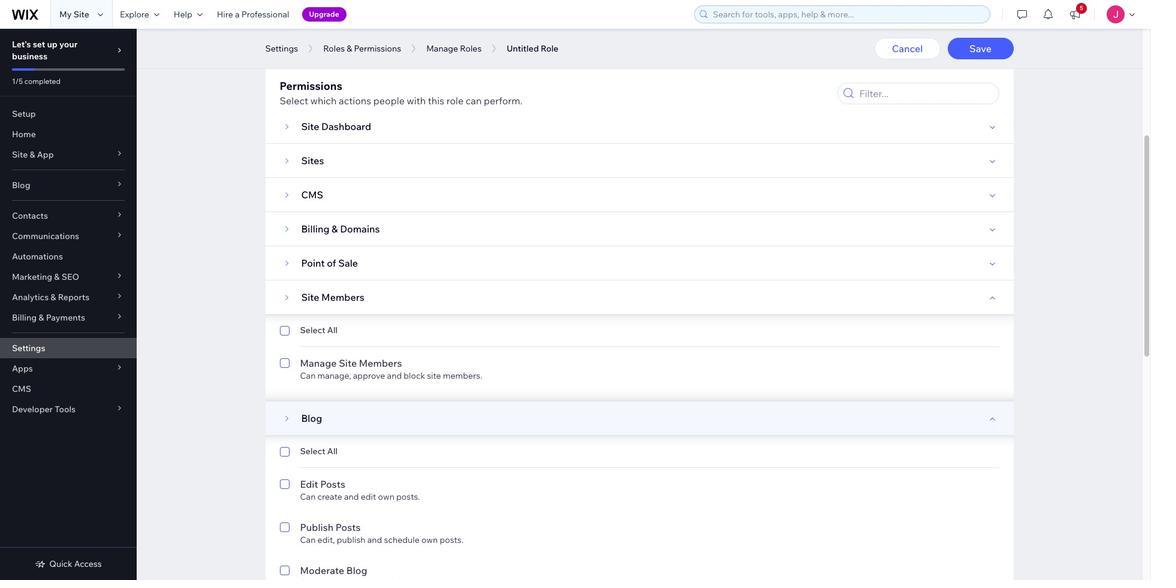 Task type: locate. For each thing, give the bounding box(es) containing it.
0 vertical spatial blog
[[12, 180, 30, 191]]

1 vertical spatial permissions
[[280, 79, 342, 93]]

all
[[327, 325, 338, 336], [327, 446, 338, 457]]

blog down publish
[[347, 565, 367, 577]]

quick access
[[49, 559, 102, 570]]

billing up "point"
[[301, 223, 330, 235]]

own right edit
[[378, 492, 395, 503]]

3 can from the top
[[300, 535, 316, 546]]

& up actions
[[347, 43, 352, 54]]

developer
[[12, 404, 53, 415]]

completed
[[25, 77, 61, 86]]

& inside button
[[347, 43, 352, 54]]

1 vertical spatial cms
[[12, 384, 31, 395]]

own right schedule
[[422, 535, 438, 546]]

hire a professional
[[217, 9, 289, 20]]

permissions up which at the left of page
[[280, 79, 342, 93]]

and left edit
[[344, 492, 359, 503]]

1 vertical spatial posts.
[[440, 535, 464, 546]]

1 vertical spatial blog
[[301, 413, 322, 425]]

own inside publish posts can edit, publish and schedule own posts.
[[422, 535, 438, 546]]

and inside edit posts can create and edit own posts.
[[344, 492, 359, 503]]

of
[[327, 257, 336, 269]]

1/5
[[12, 77, 23, 86]]

1 horizontal spatial cms
[[301, 189, 323, 201]]

0 horizontal spatial settings
[[12, 343, 45, 354]]

manage for roles
[[427, 43, 458, 54]]

1 horizontal spatial own
[[422, 535, 438, 546]]

payments
[[46, 313, 85, 323]]

1 horizontal spatial posts.
[[440, 535, 464, 546]]

posts up create
[[321, 479, 345, 491]]

analytics & reports
[[12, 292, 90, 303]]

site down which at the left of page
[[301, 121, 319, 133]]

and inside manage site members can manage, approve and block site members.
[[387, 371, 402, 382]]

can left the "manage,"
[[300, 371, 316, 382]]

app
[[37, 149, 54, 160]]

1 vertical spatial select all
[[300, 446, 338, 457]]

0 vertical spatial permissions
[[354, 43, 401, 54]]

schedule
[[384, 535, 420, 546]]

0 vertical spatial manage
[[427, 43, 458, 54]]

actions
[[339, 95, 371, 107]]

0 horizontal spatial manage
[[300, 358, 337, 370]]

all up create
[[327, 446, 338, 457]]

automations link
[[0, 247, 137, 267]]

permissions select which actions people with this role can perform.
[[280, 79, 523, 107]]

can inside edit posts can create and edit own posts.
[[300, 492, 316, 503]]

& left domains
[[332, 223, 338, 235]]

upgrade
[[309, 10, 339, 19]]

permissions inside button
[[354, 43, 401, 54]]

manage for site
[[300, 358, 337, 370]]

role
[[447, 95, 464, 107]]

posts. right edit
[[397, 492, 420, 503]]

1 vertical spatial select
[[300, 325, 326, 336]]

2 vertical spatial blog
[[347, 565, 367, 577]]

0 horizontal spatial permissions
[[280, 79, 342, 93]]

2 vertical spatial and
[[368, 535, 382, 546]]

create
[[318, 492, 342, 503]]

cms
[[301, 189, 323, 201], [12, 384, 31, 395]]

site for site dashboard
[[301, 121, 319, 133]]

and left block in the left bottom of the page
[[387, 371, 402, 382]]

5 button
[[1062, 0, 1089, 29]]

1 vertical spatial all
[[327, 446, 338, 457]]

None checkbox
[[280, 325, 289, 340], [280, 446, 289, 461], [280, 477, 289, 503], [280, 521, 289, 546], [280, 564, 289, 581], [280, 325, 289, 340], [280, 446, 289, 461], [280, 477, 289, 503], [280, 521, 289, 546], [280, 564, 289, 581]]

developer tools button
[[0, 400, 137, 420]]

select all
[[300, 325, 338, 336], [300, 446, 338, 457]]

permissions up the permissions select which actions people with this role can perform.
[[354, 43, 401, 54]]

role
[[541, 43, 559, 54]]

which
[[311, 95, 337, 107]]

can inside publish posts can edit, publish and schedule own posts.
[[300, 535, 316, 546]]

1 vertical spatial posts
[[336, 522, 361, 534]]

posts inside publish posts can edit, publish and schedule own posts.
[[336, 522, 361, 534]]

all for site
[[327, 325, 338, 336]]

select up edit
[[300, 446, 326, 457]]

site down "point"
[[301, 292, 319, 304]]

& down analytics & reports
[[39, 313, 44, 323]]

can down publish
[[300, 535, 316, 546]]

0 horizontal spatial and
[[344, 492, 359, 503]]

0 vertical spatial select
[[280, 95, 308, 107]]

explore
[[120, 9, 149, 20]]

select left which at the left of page
[[280, 95, 308, 107]]

cms down sites
[[301, 189, 323, 201]]

marketing & seo
[[12, 272, 79, 283]]

select inside the permissions select which actions people with this role can perform.
[[280, 95, 308, 107]]

settings link
[[0, 338, 137, 359]]

settings inside button
[[265, 43, 298, 54]]

all down site members
[[327, 325, 338, 336]]

site inside dropdown button
[[12, 149, 28, 160]]

1 vertical spatial and
[[344, 492, 359, 503]]

2 horizontal spatial blog
[[347, 565, 367, 577]]

and right publish
[[368, 535, 382, 546]]

billing inside dropdown button
[[12, 313, 37, 323]]

0 vertical spatial members
[[322, 292, 365, 304]]

billing for billing & payments
[[12, 313, 37, 323]]

blog down the "manage,"
[[301, 413, 322, 425]]

settings down professional on the left top of page
[[265, 43, 298, 54]]

select all up edit
[[300, 446, 338, 457]]

and
[[387, 371, 402, 382], [344, 492, 359, 503], [368, 535, 382, 546]]

& for seo
[[54, 272, 60, 283]]

members up approve
[[359, 358, 402, 370]]

1 roles from the left
[[323, 43, 345, 54]]

1 horizontal spatial roles
[[460, 43, 482, 54]]

publish posts can edit, publish and schedule own posts.
[[300, 522, 464, 546]]

1 horizontal spatial billing
[[301, 223, 330, 235]]

cms down apps
[[12, 384, 31, 395]]

posts inside edit posts can create and edit own posts.
[[321, 479, 345, 491]]

a
[[235, 9, 240, 20]]

members down sale
[[322, 292, 365, 304]]

site right my
[[74, 9, 89, 20]]

1 horizontal spatial permissions
[[354, 43, 401, 54]]

save
[[970, 43, 992, 55]]

settings inside the sidebar element
[[12, 343, 45, 354]]

0 horizontal spatial roles
[[323, 43, 345, 54]]

2 roles from the left
[[460, 43, 482, 54]]

1 vertical spatial can
[[300, 492, 316, 503]]

communications
[[12, 231, 79, 242]]

0 vertical spatial billing
[[301, 223, 330, 235]]

automations
[[12, 251, 63, 262]]

quick access button
[[35, 559, 102, 570]]

blog up "contacts"
[[12, 180, 30, 191]]

posts. inside edit posts can create and edit own posts.
[[397, 492, 420, 503]]

let's
[[12, 39, 31, 50]]

0 vertical spatial posts
[[321, 479, 345, 491]]

settings for settings link at the bottom of page
[[12, 343, 45, 354]]

1 vertical spatial settings
[[12, 343, 45, 354]]

moderate blog
[[300, 565, 367, 577]]

2 select all from the top
[[300, 446, 338, 457]]

can down edit
[[300, 492, 316, 503]]

0 horizontal spatial billing
[[12, 313, 37, 323]]

1/5 completed
[[12, 77, 61, 86]]

billing & domains
[[301, 223, 380, 235]]

None checkbox
[[280, 356, 289, 382]]

& left reports
[[51, 292, 56, 303]]

0 vertical spatial own
[[378, 492, 395, 503]]

roles & permissions
[[323, 43, 401, 54]]

0 horizontal spatial blog
[[12, 180, 30, 191]]

roles left untitled
[[460, 43, 482, 54]]

1 horizontal spatial blog
[[301, 413, 322, 425]]

site
[[74, 9, 89, 20], [301, 121, 319, 133], [12, 149, 28, 160], [301, 292, 319, 304], [339, 358, 357, 370]]

0 horizontal spatial own
[[378, 492, 395, 503]]

posts. inside publish posts can edit, publish and schedule own posts.
[[440, 535, 464, 546]]

2 can from the top
[[300, 492, 316, 503]]

0 vertical spatial settings
[[265, 43, 298, 54]]

posts for publish posts
[[336, 522, 361, 534]]

tools
[[55, 404, 76, 415]]

1 vertical spatial members
[[359, 358, 402, 370]]

hire a professional link
[[210, 0, 297, 29]]

0 vertical spatial posts.
[[397, 492, 420, 503]]

members
[[322, 292, 365, 304], [359, 358, 402, 370]]

manage
[[427, 43, 458, 54], [300, 358, 337, 370]]

approve
[[353, 371, 385, 382]]

manage up the "manage,"
[[300, 358, 337, 370]]

settings up apps
[[12, 343, 45, 354]]

2 vertical spatial can
[[300, 535, 316, 546]]

1 vertical spatial own
[[422, 535, 438, 546]]

0 horizontal spatial posts.
[[397, 492, 420, 503]]

untitled role
[[507, 43, 559, 54]]

site up the "manage,"
[[339, 358, 357, 370]]

access
[[74, 559, 102, 570]]

0 vertical spatial select all
[[300, 325, 338, 336]]

roles inside roles & permissions button
[[323, 43, 345, 54]]

1 select all from the top
[[300, 325, 338, 336]]

0 horizontal spatial cms
[[12, 384, 31, 395]]

1 horizontal spatial manage
[[427, 43, 458, 54]]

manage roles button
[[421, 40, 488, 58]]

this
[[428, 95, 445, 107]]

roles down upgrade button
[[323, 43, 345, 54]]

1 vertical spatial manage
[[300, 358, 337, 370]]

manage up the this
[[427, 43, 458, 54]]

0 vertical spatial can
[[300, 371, 316, 382]]

manage inside button
[[427, 43, 458, 54]]

publish
[[337, 535, 366, 546]]

& left app
[[30, 149, 35, 160]]

site inside manage site members can manage, approve and block site members.
[[339, 358, 357, 370]]

your
[[59, 39, 78, 50]]

posts up publish
[[336, 522, 361, 534]]

posts.
[[397, 492, 420, 503], [440, 535, 464, 546]]

perform.
[[484, 95, 523, 107]]

untitled
[[507, 43, 539, 54]]

blog button
[[0, 175, 137, 196]]

moderate
[[300, 565, 344, 577]]

can for edit posts
[[300, 492, 316, 503]]

manage site members can manage, approve and block site members.
[[300, 358, 483, 382]]

with
[[407, 95, 426, 107]]

2 all from the top
[[327, 446, 338, 457]]

can for publish posts
[[300, 535, 316, 546]]

1 can from the top
[[300, 371, 316, 382]]

1 vertical spatial billing
[[12, 313, 37, 323]]

& left seo
[[54, 272, 60, 283]]

business
[[12, 51, 48, 62]]

edit
[[361, 492, 376, 503]]

domains
[[340, 223, 380, 235]]

billing
[[301, 223, 330, 235], [12, 313, 37, 323]]

2 horizontal spatial and
[[387, 371, 402, 382]]

manage inside manage site members can manage, approve and block site members.
[[300, 358, 337, 370]]

edit,
[[318, 535, 335, 546]]

select down site members
[[300, 325, 326, 336]]

site down home
[[12, 149, 28, 160]]

2 vertical spatial select
[[300, 446, 326, 457]]

billing down analytics
[[12, 313, 37, 323]]

marketing
[[12, 272, 52, 283]]

select all down site members
[[300, 325, 338, 336]]

1 all from the top
[[327, 325, 338, 336]]

1 horizontal spatial and
[[368, 535, 382, 546]]

0 vertical spatial all
[[327, 325, 338, 336]]

1 horizontal spatial settings
[[265, 43, 298, 54]]

posts. right schedule
[[440, 535, 464, 546]]

0 vertical spatial and
[[387, 371, 402, 382]]



Task type: describe. For each thing, give the bounding box(es) containing it.
help button
[[167, 0, 210, 29]]

sale
[[338, 257, 358, 269]]

Filter... field
[[856, 83, 995, 104]]

cms link
[[0, 379, 137, 400]]

site
[[427, 371, 441, 382]]

sites
[[301, 155, 324, 167]]

cms inside the sidebar element
[[12, 384, 31, 395]]

edit
[[300, 479, 318, 491]]

all for posts
[[327, 446, 338, 457]]

5
[[1080, 4, 1084, 12]]

home
[[12, 129, 36, 140]]

cancel
[[892, 43, 923, 55]]

save button
[[948, 38, 1014, 59]]

my
[[59, 9, 72, 20]]

hire
[[217, 9, 233, 20]]

and inside publish posts can edit, publish and schedule own posts.
[[368, 535, 382, 546]]

select all for manage
[[300, 325, 338, 336]]

sidebar element
[[0, 29, 137, 581]]

analytics
[[12, 292, 49, 303]]

setup link
[[0, 104, 137, 124]]

marketing & seo button
[[0, 267, 137, 287]]

manage roles
[[427, 43, 482, 54]]

own inside edit posts can create and edit own posts.
[[378, 492, 395, 503]]

edit posts can create and edit own posts.
[[300, 479, 420, 503]]

select for blog
[[300, 446, 326, 457]]

let's set up your business
[[12, 39, 78, 62]]

billing & payments
[[12, 313, 85, 323]]

site members
[[301, 292, 365, 304]]

contacts
[[12, 211, 48, 221]]

site for site & app
[[12, 149, 28, 160]]

developer tools
[[12, 404, 76, 415]]

billing & payments button
[[0, 308, 137, 328]]

& for payments
[[39, 313, 44, 323]]

site for site members
[[301, 292, 319, 304]]

roles & permissions button
[[317, 40, 407, 58]]

& for reports
[[51, 292, 56, 303]]

Search for tools, apps, help & more... field
[[710, 6, 987, 23]]

help
[[174, 9, 192, 20]]

up
[[47, 39, 57, 50]]

publish
[[300, 522, 334, 534]]

billing for billing & domains
[[301, 223, 330, 235]]

editor
[[301, 86, 329, 98]]

select for site members
[[300, 325, 326, 336]]

posts for edit posts
[[321, 479, 345, 491]]

members inside manage site members can manage, approve and block site members.
[[359, 358, 402, 370]]

point
[[301, 257, 325, 269]]

upgrade button
[[302, 7, 347, 22]]

can
[[466, 95, 482, 107]]

seo
[[62, 272, 79, 283]]

& for permissions
[[347, 43, 352, 54]]

point of sale
[[301, 257, 358, 269]]

people
[[374, 95, 405, 107]]

can inside manage site members can manage, approve and block site members.
[[300, 371, 316, 382]]

site dashboard
[[301, 121, 371, 133]]

& for domains
[[332, 223, 338, 235]]

site & app button
[[0, 145, 137, 165]]

professional
[[242, 9, 289, 20]]

permissions inside the permissions select which actions people with this role can perform.
[[280, 79, 342, 93]]

reports
[[58, 292, 90, 303]]

contacts button
[[0, 206, 137, 226]]

my site
[[59, 9, 89, 20]]

home link
[[0, 124, 137, 145]]

0 vertical spatial cms
[[301, 189, 323, 201]]

cancel button
[[875, 38, 941, 59]]

& for app
[[30, 149, 35, 160]]

communications button
[[0, 226, 137, 247]]

roles inside manage roles button
[[460, 43, 482, 54]]

settings for settings button
[[265, 43, 298, 54]]

analytics & reports button
[[0, 287, 137, 308]]

dashboard
[[322, 121, 371, 133]]

manage,
[[318, 371, 351, 382]]

blog inside popup button
[[12, 180, 30, 191]]

apps
[[12, 364, 33, 374]]

select all for edit
[[300, 446, 338, 457]]

site & app
[[12, 149, 54, 160]]

set
[[33, 39, 45, 50]]

setup
[[12, 109, 36, 119]]

block
[[404, 371, 425, 382]]

untitled role button
[[501, 40, 565, 58]]

members.
[[443, 371, 483, 382]]

settings button
[[259, 40, 304, 58]]

quick
[[49, 559, 72, 570]]



